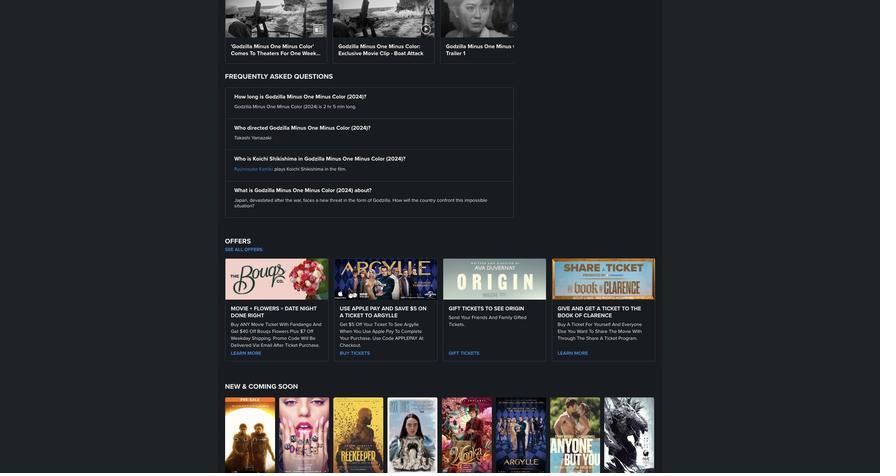 Task type: describe. For each thing, give the bounding box(es) containing it.
1 horizontal spatial your
[[363, 321, 373, 328]]

offers
[[244, 246, 263, 253]]

to inside gift tickets to see origin send your friends and family gifted tickets.
[[485, 305, 493, 313]]

tickets inside use apple pay and save $5 on a ticket to argylle get $5 off your ticket to see argylle when you use apple pay to complete your purchase. use code applepay at checkout. buy tickets
[[351, 350, 370, 357]]

questions
[[294, 71, 333, 82]]

godzilla inside who is koichi shikishima in godzilla minus one minus color (2024)? ryûnosuke kamiki plays koichi shikishima in the film.
[[304, 155, 325, 163]]

gift tickets
[[449, 350, 480, 357]]

family
[[499, 314, 513, 321]]

apple
[[352, 305, 369, 313]]

watch
[[245, 56, 261, 64]]

coming
[[249, 381, 276, 392]]

about?
[[355, 186, 372, 194]]

ticket down promo
[[285, 342, 298, 349]]

see inside gift tickets to see origin send your friends and family gifted tickets.
[[494, 305, 504, 313]]

gift for gift tickets
[[449, 350, 459, 357]]

features video image
[[421, 24, 431, 34]]

only:
[[231, 56, 244, 64]]

and inside gift tickets to see origin send your friends and family gifted tickets.
[[489, 314, 498, 321]]

the up the ticket
[[609, 328, 617, 335]]

form
[[357, 197, 366, 204]]

'godzilla minus one minus color' comes to theaters for one week only: watch an exclusive clip here
[[231, 42, 319, 64]]

learn more link for give and get a ticket to the book of clarence
[[558, 350, 649, 357]]

with inside 'give and get a ticket to the book of clarence buy a ticket for yourself and everyone else you want to share the movie with through the share a ticket program.'
[[633, 328, 642, 335]]

1 horizontal spatial $5
[[410, 305, 417, 313]]

buy
[[340, 350, 350, 357]]

off inside use apple pay and save $5 on a ticket to argylle get $5 off your ticket to see argylle when you use apple pay to complete your purchase. use code applepay at checkout. buy tickets
[[356, 321, 362, 328]]

how long is godzilla minus one minus color (2024)? godzilla minus one minus color (2024) is 2 hr 5 min long.
[[234, 93, 366, 110]]

faces
[[303, 197, 315, 204]]

date
[[285, 305, 299, 313]]

ticket inside 'give and get a ticket to the book of clarence buy a ticket for yourself and everyone else you want to share the movie with through the share a ticket program.'
[[572, 321, 584, 328]]

you inside 'give and get a ticket to the book of clarence buy a ticket for yourself and everyone else you want to share the movie with through the share a ticket program.'
[[568, 328, 576, 335]]

attack
[[407, 49, 424, 57]]

the down want
[[577, 335, 585, 342]]

complete
[[401, 328, 422, 335]]

learn more
[[558, 350, 588, 357]]

film.
[[338, 165, 346, 172]]

purchase. inside movie + flowers = date night done right buy any movie ticket with fandango and get $40 off bouqs flowers plus $7 off weekday shipping. promo code will be delivered via email after ticket purchase. learn more
[[299, 342, 320, 349]]

confront
[[437, 197, 455, 204]]

=
[[281, 305, 283, 313]]

features article image
[[314, 24, 323, 34]]

offers see all offers
[[225, 236, 263, 253]]

shipping.
[[252, 335, 272, 342]]

via
[[253, 342, 260, 349]]

bouqs
[[257, 328, 271, 335]]

ticket inside 'give and get a ticket to the book of clarence buy a ticket for yourself and everyone else you want to share the movie with through the share a ticket program.'
[[602, 305, 621, 313]]

book
[[558, 312, 573, 320]]

exclusive inside 'godzilla minus one minus color' comes to theaters for one week only: watch an exclusive clip here
[[271, 56, 294, 64]]

more inside movie + flowers = date night done right buy any movie ticket with fandango and get $40 off bouqs flowers plus $7 off weekday shipping. promo code will be delivered via email after ticket purchase. learn more
[[248, 350, 261, 357]]

gift for gift tickets to see origin send your friends and family gifted tickets.
[[449, 305, 461, 313]]

godzilla minus one minus color: exclusive movie clip - boat attack
[[338, 42, 424, 57]]

else
[[558, 328, 567, 335]]

program.
[[619, 335, 638, 342]]

2 learn from the left
[[558, 350, 573, 357]]

purchase. inside use apple pay and save $5 on a ticket to argylle get $5 off your ticket to see argylle when you use apple pay to complete your purchase. use code applepay at checkout. buy tickets
[[351, 335, 371, 342]]

be
[[310, 335, 316, 342]]

min
[[337, 103, 345, 110]]

buy inside movie + flowers = date night done right buy any movie ticket with fandango and get $40 off bouqs flowers plus $7 off weekday shipping. promo code will be delivered via email after ticket purchase. learn more
[[231, 321, 239, 328]]

the left war,
[[286, 197, 292, 204]]

new
[[225, 381, 240, 392]]

offers
[[225, 236, 251, 246]]

get
[[231, 328, 239, 335]]

(2024) inside "how long is godzilla minus one minus color (2024)? godzilla minus one minus color (2024) is 2 hr 5 min long."
[[304, 103, 318, 110]]

friends
[[472, 314, 488, 321]]

you inside use apple pay and save $5 on a ticket to argylle get $5 off your ticket to see argylle when you use apple pay to complete your purchase. use code applepay at checkout. buy tickets
[[354, 328, 361, 335]]

argylle
[[404, 321, 419, 328]]

group containing 'godzilla minus one minus color' comes to theaters for one week only: watch an exclusive clip here
[[225, 0, 542, 64]]

see
[[394, 321, 403, 328]]

$40
[[240, 328, 248, 335]]

color inside who is koichi shikishima in godzilla minus one minus color (2024)? ryûnosuke kamiki plays koichi shikishima in the film.
[[371, 155, 385, 163]]

2
[[323, 103, 326, 110]]

checkout.
[[340, 342, 361, 349]]

(2024)? inside who is koichi shikishima in godzilla minus one minus color (2024)? ryûnosuke kamiki plays koichi shikishima in the film.
[[386, 155, 406, 163]]

devastated
[[250, 197, 273, 204]]

pay
[[370, 305, 380, 313]]

-
[[391, 49, 393, 57]]

what is godzilla minus one minus color (2024) about? japan, devastated after the war, faces a new threat in the form of godzilla. how will the country confront this impossible situation?
[[234, 186, 487, 209]]

gift tickets to see origin image
[[443, 259, 546, 300]]

godzilla inside who directed godzilla minus one minus color (2024)? takashi yamazaki
[[269, 124, 290, 132]]

learn inside movie + flowers = date night done right buy any movie ticket with fandango and get $40 off bouqs flowers plus $7 off weekday shipping. promo code will be delivered via email after ticket purchase. learn more
[[231, 350, 246, 357]]

to inside use apple pay and save $5 on a ticket to argylle get $5 off your ticket to see argylle when you use apple pay to complete your purchase. use code applepay at checkout. buy tickets
[[365, 312, 372, 320]]

one inside what is godzilla minus one minus color (2024) about? japan, devastated after the war, faces a new threat in the form of godzilla. how will the country confront this impossible situation?
[[293, 186, 303, 194]]

new
[[320, 197, 329, 204]]

with inside movie + flowers = date night done right buy any movie ticket with fandango and get $40 off bouqs flowers plus $7 off weekday shipping. promo code will be delivered via email after ticket purchase. learn more
[[279, 321, 289, 328]]

the inside who is koichi shikishima in godzilla minus one minus color (2024)? ryûnosuke kamiki plays koichi shikishima in the film.
[[330, 165, 337, 172]]

an
[[263, 56, 270, 64]]

on
[[418, 305, 427, 313]]

will inside what is godzilla minus one minus color (2024) about? japan, devastated after the war, faces a new threat in the form of godzilla. how will the country confront this impossible situation?
[[404, 197, 410, 204]]

is inside what is godzilla minus one minus color (2024) about? japan, devastated after the war, faces a new threat in the form of godzilla. how will the country confront this impossible situation?
[[249, 186, 253, 194]]

any
[[240, 321, 250, 328]]

your inside gift tickets to see origin send your friends and family gifted tickets.
[[461, 314, 471, 321]]

0 horizontal spatial to
[[388, 321, 393, 328]]

long.
[[346, 103, 357, 110]]

1 horizontal spatial shikishima
[[301, 165, 324, 172]]

email
[[261, 342, 272, 349]]

one inside the godzilla minus one minus color: trailer 1
[[484, 42, 495, 50]]

0 horizontal spatial your
[[340, 335, 349, 342]]

a inside use apple pay and save $5 on a ticket to argylle get $5 off your ticket to see argylle when you use apple pay to complete your purchase. use code applepay at checkout. buy tickets
[[340, 312, 344, 320]]

see inside offers see all offers
[[225, 246, 234, 253]]

through
[[558, 335, 576, 342]]

1 vertical spatial koichi
[[287, 165, 300, 172]]

godzilla inside godzilla minus one minus color: exclusive movie clip - boat attack
[[338, 42, 359, 50]]

asked
[[270, 71, 292, 82]]

tickets for gift tickets to see origin send your friends and family gifted tickets.
[[462, 305, 484, 313]]

flowers
[[254, 305, 279, 313]]

japan,
[[234, 197, 248, 204]]

theaters
[[257, 49, 279, 57]]

+
[[250, 305, 253, 313]]

godzilla minus one minus color: trailer 1 image
[[441, 0, 542, 38]]

all
[[235, 246, 243, 253]]

buy tickets link
[[340, 350, 431, 357]]

takashi
[[234, 134, 250, 141]]

0 horizontal spatial in
[[298, 155, 303, 163]]

a inside 'give and get a ticket to the book of clarence buy a ticket for yourself and everyone else you want to share the movie with through the share a ticket program.'
[[567, 321, 570, 328]]

war,
[[294, 197, 302, 204]]

ticket
[[605, 335, 617, 342]]

is right long
[[260, 93, 264, 101]]

1 vertical spatial $5
[[349, 321, 355, 328]]

color: for godzilla minus one minus color: exclusive movie clip - boat attack
[[405, 42, 420, 50]]

2 more from the left
[[574, 350, 588, 357]]

movie + flowers = date night done right image
[[225, 259, 328, 300]]

to inside 'give and get a ticket to the book of clarence buy a ticket for yourself and everyone else you want to share the movie with through the share a ticket program.'
[[589, 328, 594, 335]]

yamazaki
[[252, 134, 272, 141]]

(2024) inside what is godzilla minus one minus color (2024) about? japan, devastated after the war, faces a new threat in the form of godzilla. how will the country confront this impossible situation?
[[336, 186, 353, 194]]

(2024)? inside "how long is godzilla minus one minus color (2024)? godzilla minus one minus color (2024) is 2 hr 5 min long."
[[347, 93, 366, 101]]

one inside who is koichi shikishima in godzilla minus one minus color (2024)? ryûnosuke kamiki plays koichi shikishima in the film.
[[343, 155, 353, 163]]

'godzilla minus one minus color' comes to theaters for one week only: watch an exclusive clip here image
[[225, 0, 327, 38]]

applepay
[[395, 335, 418, 342]]

new & coming soon
[[225, 381, 298, 392]]

directed
[[247, 124, 268, 132]]

color'
[[299, 42, 314, 50]]

for
[[586, 321, 593, 328]]

gift tickets to see origin send your friends and family gifted tickets.
[[449, 305, 527, 328]]

'godzilla minus one minus color' comes to theaters for one week only: watch an exclusive clip here link
[[225, 0, 327, 64]]

color inside who directed godzilla minus one minus color (2024)? takashi yamazaki
[[336, 124, 350, 132]]

use
[[340, 305, 350, 313]]



Task type: locate. For each thing, give the bounding box(es) containing it.
exclusive left movie
[[338, 49, 362, 57]]

1 vertical spatial shikishima
[[301, 165, 324, 172]]

0 horizontal spatial ticket
[[345, 312, 364, 320]]

the left form
[[349, 197, 355, 204]]

get
[[585, 305, 595, 313]]

send
[[449, 314, 460, 321]]

situation?
[[234, 202, 254, 209]]

ryûnosuke
[[234, 165, 258, 172]]

of
[[368, 197, 372, 204]]

is
[[260, 93, 264, 101], [319, 103, 322, 110], [247, 155, 251, 163], [249, 186, 253, 194]]

and inside 'give and get a ticket to the book of clarence buy a ticket for yourself and everyone else you want to share the movie with through the share a ticket program.'
[[572, 305, 584, 313]]

and inside 'give and get a ticket to the book of clarence buy a ticket for yourself and everyone else you want to share the movie with through the share a ticket program.'
[[612, 321, 621, 328]]

color: inside the godzilla minus one minus color: trailer 1
[[513, 42, 528, 50]]

learn more link
[[231, 350, 323, 357], [558, 350, 649, 357]]

and right yourself at bottom
[[612, 321, 621, 328]]

2 vertical spatial in
[[344, 197, 347, 204]]

pay
[[386, 328, 394, 335]]

to down see
[[395, 328, 400, 335]]

0 vertical spatial a
[[316, 197, 318, 204]]

and left family
[[489, 314, 498, 321]]

at
[[419, 335, 424, 342]]

0 horizontal spatial a
[[316, 197, 318, 204]]

how
[[234, 93, 246, 101], [393, 197, 402, 204]]

1 you from the left
[[354, 328, 361, 335]]

shikishima
[[270, 155, 297, 163], [301, 165, 324, 172]]

how left long
[[234, 93, 246, 101]]

movie up program.
[[618, 328, 631, 335]]

ryûnosuke kamiki link
[[234, 165, 273, 172]]

a left new
[[316, 197, 318, 204]]

plays
[[274, 165, 285, 172]]

0 horizontal spatial koichi
[[253, 155, 268, 163]]

0 horizontal spatial movie
[[251, 321, 264, 328]]

who up takashi on the top
[[234, 124, 246, 132]]

2 horizontal spatial to
[[589, 328, 594, 335]]

0 horizontal spatial buy
[[231, 321, 239, 328]]

1 vertical spatial see
[[494, 305, 504, 313]]

0 vertical spatial (2024)?
[[347, 93, 366, 101]]

clarence
[[584, 312, 612, 320]]

is inside who is koichi shikishima in godzilla minus one minus color (2024)? ryûnosuke kamiki plays koichi shikishima in the film.
[[247, 155, 251, 163]]

0 vertical spatial (2024)
[[304, 103, 318, 110]]

after down promo
[[274, 342, 284, 349]]

1 horizontal spatial buy
[[558, 321, 566, 328]]

clip
[[380, 49, 390, 57], [296, 56, 306, 64]]

who inside who is koichi shikishima in godzilla minus one minus color (2024)? ryûnosuke kamiki plays koichi shikishima in the film.
[[234, 155, 246, 163]]

clip left -
[[380, 49, 390, 57]]

give
[[558, 305, 570, 313]]

code down plus
[[288, 335, 300, 342]]

of
[[575, 312, 582, 320]]

1 learn more link from the left
[[231, 350, 323, 357]]

1 horizontal spatial more
[[574, 350, 588, 357]]

is left 2
[[319, 103, 322, 110]]

threat
[[330, 197, 342, 204]]

will inside movie + flowers = date night done right buy any movie ticket with fandango and get $40 off bouqs flowers plus $7 off weekday shipping. promo code will be delivered via email after ticket purchase. learn more
[[301, 335, 309, 342]]

in down who directed godzilla minus one minus color (2024)? takashi yamazaki
[[298, 155, 303, 163]]

godzilla inside what is godzilla minus one minus color (2024) about? japan, devastated after the war, faces a new threat in the form of godzilla. how will the country confront this impossible situation?
[[254, 186, 275, 194]]

0 horizontal spatial and
[[382, 305, 393, 313]]

buy up else
[[558, 321, 566, 328]]

1 horizontal spatial learn
[[558, 350, 573, 357]]

learn down delivered
[[231, 350, 246, 357]]

comes
[[231, 49, 248, 57]]

1 buy from the left
[[231, 321, 239, 328]]

a inside what is godzilla minus one minus color (2024) about? japan, devastated after the war, faces a new threat in the form of godzilla. how will the country confront this impossible situation?
[[316, 197, 318, 204]]

movie down 'right' at the bottom left of the page
[[251, 321, 264, 328]]

0 horizontal spatial clip
[[296, 56, 306, 64]]

more down via
[[248, 350, 261, 357]]

2 horizontal spatial to
[[622, 305, 629, 313]]

with
[[279, 321, 289, 328], [633, 328, 642, 335]]

shikishima left the film.
[[301, 165, 324, 172]]

color
[[332, 93, 346, 101], [291, 103, 302, 110], [336, 124, 350, 132], [371, 155, 385, 163], [321, 186, 335, 194]]

0 horizontal spatial purchase.
[[299, 342, 320, 349]]

boat
[[394, 49, 406, 57]]

and left get
[[572, 305, 584, 313]]

to
[[485, 305, 493, 313], [622, 305, 629, 313], [365, 312, 372, 320]]

1 vertical spatial how
[[393, 197, 402, 204]]

learn more link for movie + flowers = date night done right
[[231, 350, 323, 357]]

tickets down 'tickets.'
[[460, 350, 480, 357]]

godzilla
[[338, 42, 359, 50], [446, 42, 466, 50], [265, 93, 286, 101], [234, 103, 252, 110], [269, 124, 290, 132], [304, 155, 325, 163], [254, 186, 275, 194]]

2 buy from the left
[[558, 321, 566, 328]]

(2024) up threat
[[336, 186, 353, 194]]

1 horizontal spatial you
[[568, 328, 576, 335]]

2 horizontal spatial in
[[344, 197, 347, 204]]

0 horizontal spatial and
[[313, 321, 322, 328]]

clip inside godzilla minus one minus color: exclusive movie clip - boat attack
[[380, 49, 390, 57]]

1 horizontal spatial in
[[325, 165, 329, 172]]

1 horizontal spatial a
[[567, 321, 570, 328]]

2 horizontal spatial and
[[612, 321, 621, 328]]

godzilla minus one minus color: trailer 1 link
[[440, 0, 542, 64]]

a right get
[[597, 305, 601, 313]]

purchase. down use
[[351, 335, 371, 342]]

one inside godzilla minus one minus color: exclusive movie clip - boat attack
[[377, 42, 387, 50]]

1 vertical spatial will
[[301, 335, 309, 342]]

and
[[489, 314, 498, 321], [313, 321, 322, 328], [612, 321, 621, 328]]

0 horizontal spatial exclusive
[[271, 56, 294, 64]]

who is koichi shikishima in godzilla minus one minus color (2024)? ryûnosuke kamiki plays koichi shikishima in the film.
[[234, 155, 406, 172]]

1 horizontal spatial purchase.
[[351, 335, 371, 342]]

godzilla.
[[373, 197, 391, 204]]

to up the friends
[[485, 305, 493, 313]]

what
[[234, 186, 248, 194]]

$5
[[410, 305, 417, 313], [349, 321, 355, 328]]

1 horizontal spatial see
[[494, 305, 504, 313]]

buy inside 'give and get a ticket to the book of clarence buy a ticket for yourself and everyone else you want to share the movie with through the share a ticket program.'
[[558, 321, 566, 328]]

minus
[[254, 42, 269, 50], [282, 42, 298, 50], [360, 42, 375, 50], [389, 42, 404, 50], [468, 42, 483, 50], [496, 42, 512, 50], [287, 93, 302, 101], [316, 93, 331, 101], [253, 103, 265, 110], [277, 103, 290, 110], [291, 124, 306, 132], [320, 124, 335, 132], [326, 155, 341, 163], [355, 155, 370, 163], [276, 186, 291, 194], [305, 186, 320, 194]]

after
[[275, 197, 284, 204], [274, 342, 284, 349]]

use apple pay and save $5 on a ticket to argylle image
[[334, 259, 437, 300]]

give and get a ticket to the book of clarence buy a ticket for yourself and everyone else you want to share the movie with through the share a ticket program.
[[558, 305, 642, 342]]

2 code from the left
[[382, 335, 394, 342]]

color: inside godzilla minus one minus color: exclusive movie clip - boat attack
[[405, 42, 420, 50]]

ticket up bouqs
[[265, 321, 278, 328]]

5
[[333, 103, 336, 110]]

1 vertical spatial gift
[[449, 350, 459, 357]]

ticket inside use apple pay and save $5 on a ticket to argylle get $5 off your ticket to see argylle when you use apple pay to complete your purchase. use code applepay at checkout. buy tickets
[[345, 312, 364, 320]]

1 horizontal spatial learn more link
[[558, 350, 649, 357]]

code inside use apple pay and save $5 on a ticket to argylle get $5 off your ticket to see argylle when you use apple pay to complete your purchase. use code applepay at checkout. buy tickets
[[382, 335, 394, 342]]

a up get
[[340, 312, 344, 320]]

gift inside gift tickets to see origin send your friends and family gifted tickets.
[[449, 305, 461, 313]]

0 vertical spatial see
[[225, 246, 234, 253]]

see
[[225, 246, 234, 253], [494, 305, 504, 313]]

learn
[[231, 350, 246, 357], [558, 350, 573, 357]]

1 horizontal spatial how
[[393, 197, 402, 204]]

2 horizontal spatial your
[[461, 314, 471, 321]]

0 vertical spatial koichi
[[253, 155, 268, 163]]

fandango
[[290, 321, 312, 328]]

2 who from the top
[[234, 155, 246, 163]]

after inside what is godzilla minus one minus color (2024) about? japan, devastated after the war, faces a new threat in the form of godzilla. how will the country confront this impossible situation?
[[275, 197, 284, 204]]

1 horizontal spatial and
[[572, 305, 584, 313]]

clip left here
[[296, 56, 306, 64]]

learn more link down email
[[231, 350, 323, 357]]

who directed godzilla minus one minus color (2024)? takashi yamazaki
[[234, 124, 371, 141]]

learn more link down the ticket
[[558, 350, 649, 357]]

0 horizontal spatial off
[[250, 328, 256, 335]]

tickets for gift tickets
[[460, 350, 480, 357]]

gift up send
[[449, 305, 461, 313]]

2 and from the left
[[572, 305, 584, 313]]

0 vertical spatial after
[[275, 197, 284, 204]]

(2024) left 2
[[304, 103, 318, 110]]

frequently asked questions
[[225, 71, 333, 82]]

koichi up kamiki
[[253, 155, 268, 163]]

1 learn from the left
[[231, 350, 246, 357]]

who for who is koichi shikishima in godzilla minus one minus color (2024)?
[[234, 155, 246, 163]]

more down share at the right of the page
[[574, 350, 588, 357]]

the left the film.
[[330, 165, 337, 172]]

a down share
[[600, 335, 603, 342]]

and inside movie + flowers = date night done right buy any movie ticket with fandango and get $40 off bouqs flowers plus $7 off weekday shipping. promo code will be delivered via email after ticket purchase. learn more
[[313, 321, 322, 328]]

to up share at the right of the page
[[589, 328, 594, 335]]

0 horizontal spatial (2024)
[[304, 103, 318, 110]]

here
[[307, 56, 319, 64]]

tickets up the friends
[[462, 305, 484, 313]]

0 vertical spatial will
[[404, 197, 410, 204]]

promo
[[273, 335, 287, 342]]

tickets down checkout.
[[351, 350, 370, 357]]

0 horizontal spatial shikishima
[[270, 155, 297, 163]]

color inside what is godzilla minus one minus color (2024) about? japan, devastated after the war, faces a new threat in the form of godzilla. how will the country confront this impossible situation?
[[321, 186, 335, 194]]

shikishima up the plays
[[270, 155, 297, 163]]

and inside use apple pay and save $5 on a ticket to argylle get $5 off your ticket to see argylle when you use apple pay to complete your purchase. use code applepay at checkout. buy tickets
[[382, 305, 393, 313]]

1 vertical spatial a
[[567, 321, 570, 328]]

1 horizontal spatial exclusive
[[338, 49, 362, 57]]

1 horizontal spatial ticket
[[602, 305, 621, 313]]

1 horizontal spatial to
[[485, 305, 493, 313]]

2 vertical spatial (2024)?
[[386, 155, 406, 163]]

movie
[[231, 305, 248, 313]]

and up be
[[313, 321, 322, 328]]

1 code from the left
[[288, 335, 300, 342]]

ticket up yourself at bottom
[[602, 305, 621, 313]]

weekday
[[231, 335, 251, 342]]

purchase. down be
[[299, 342, 320, 349]]

with down the everyone
[[633, 328, 642, 335]]

0 horizontal spatial how
[[234, 93, 246, 101]]

how inside "how long is godzilla minus one minus color (2024)? godzilla minus one minus color (2024) is 2 hr 5 min long."
[[234, 93, 246, 101]]

one inside who directed godzilla minus one minus color (2024)? takashi yamazaki
[[308, 124, 318, 132]]

0 horizontal spatial code
[[288, 335, 300, 342]]

to
[[388, 321, 393, 328], [395, 328, 400, 335], [589, 328, 594, 335]]

gift down 'tickets.'
[[449, 350, 459, 357]]

you up "through"
[[568, 328, 576, 335]]

0 horizontal spatial learn
[[231, 350, 246, 357]]

1 more from the left
[[248, 350, 261, 357]]

clip inside 'godzilla minus one minus color' comes to theaters for one week only: watch an exclusive clip here
[[296, 56, 306, 64]]

ticket up apple
[[374, 321, 387, 328]]

with up flowers
[[279, 321, 289, 328]]

ticket up get
[[345, 312, 364, 320]]

1 horizontal spatial color:
[[513, 42, 528, 50]]

1 horizontal spatial off
[[307, 328, 313, 335]]

(2024)
[[304, 103, 318, 110], [336, 186, 353, 194]]

0 vertical spatial shikishima
[[270, 155, 297, 163]]

ticket inside use apple pay and save $5 on a ticket to argylle get $5 off your ticket to see argylle when you use apple pay to complete your purchase. use code applepay at checkout. buy tickets
[[374, 321, 387, 328]]

is up ryûnosuke
[[247, 155, 251, 163]]

godzilla inside the godzilla minus one minus color: trailer 1
[[446, 42, 466, 50]]

0 vertical spatial in
[[298, 155, 303, 163]]

tickets.
[[449, 321, 465, 328]]

movie inside 'give and get a ticket to the book of clarence buy a ticket for yourself and everyone else you want to share the movie with through the share a ticket program.'
[[618, 328, 631, 335]]

0 horizontal spatial you
[[354, 328, 361, 335]]

1 color: from the left
[[405, 42, 420, 50]]

movie
[[251, 321, 264, 328], [618, 328, 631, 335]]

after right devastated
[[275, 197, 284, 204]]

0 vertical spatial who
[[234, 124, 246, 132]]

your up 'tickets.'
[[461, 314, 471, 321]]

after inside movie + flowers = date night done right buy any movie ticket with fandango and get $40 off bouqs flowers plus $7 off weekday shipping. promo code will be delivered via email after ticket purchase. learn more
[[274, 342, 284, 349]]

buy up get
[[231, 321, 239, 328]]

learn down "through"
[[558, 350, 573, 357]]

code inside movie + flowers = date night done right buy any movie ticket with fandango and get $40 off bouqs flowers plus $7 off weekday shipping. promo code will be delivered via email after ticket purchase. learn more
[[288, 335, 300, 342]]

in right threat
[[344, 197, 347, 204]]

code down pay
[[382, 335, 394, 342]]

1 horizontal spatial code
[[382, 335, 394, 342]]

exclusive up asked
[[271, 56, 294, 64]]

$5 right get
[[349, 321, 355, 328]]

ticket
[[602, 305, 621, 313], [345, 312, 364, 320]]

hr
[[327, 103, 332, 110]]

movie inside movie + flowers = date night done right buy any movie ticket with fandango and get $40 off bouqs flowers plus $7 off weekday shipping. promo code will be delivered via email after ticket purchase. learn more
[[251, 321, 264, 328]]

1 vertical spatial in
[[325, 165, 329, 172]]

0 horizontal spatial see
[[225, 246, 234, 253]]

1 horizontal spatial koichi
[[287, 165, 300, 172]]

will
[[404, 197, 410, 204], [301, 335, 309, 342]]

will down $7
[[301, 335, 309, 342]]

who
[[234, 124, 246, 132], [234, 155, 246, 163]]

is right what
[[249, 186, 253, 194]]

1 horizontal spatial clip
[[380, 49, 390, 57]]

1 vertical spatial after
[[274, 342, 284, 349]]

0 vertical spatial $5
[[410, 305, 417, 313]]

you
[[354, 328, 361, 335], [568, 328, 576, 335]]

exclusive inside godzilla minus one minus color: exclusive movie clip - boat attack
[[338, 49, 362, 57]]

2 color: from the left
[[513, 42, 528, 50]]

1 horizontal spatial will
[[404, 197, 410, 204]]

color: for godzilla minus one minus color: trailer 1
[[513, 42, 528, 50]]

how inside what is godzilla minus one minus color (2024) about? japan, devastated after the war, faces a new threat in the form of godzilla. how will the country confront this impossible situation?
[[393, 197, 402, 204]]

tickets inside gift tickets to see origin send your friends and family gifted tickets.
[[462, 305, 484, 313]]

in inside what is godzilla minus one minus color (2024) about? japan, devastated after the war, faces a new threat in the form of godzilla. how will the country confront this impossible situation?
[[344, 197, 347, 204]]

to up use
[[365, 312, 372, 320]]

0 horizontal spatial learn more link
[[231, 350, 323, 357]]

everyone
[[622, 321, 642, 328]]

0 vertical spatial gift
[[449, 305, 461, 313]]

get
[[340, 321, 348, 328]]

off right get
[[356, 321, 362, 328]]

ticket up want
[[572, 321, 584, 328]]

your down 'when'
[[340, 335, 349, 342]]

2 horizontal spatial off
[[356, 321, 362, 328]]

off right $7
[[307, 328, 313, 335]]

and right pay
[[382, 305, 393, 313]]

a down book
[[567, 321, 570, 328]]

who inside who directed godzilla minus one minus color (2024)? takashi yamazaki
[[234, 124, 246, 132]]

apple
[[372, 328, 385, 335]]

2 gift from the top
[[449, 350, 459, 357]]

share
[[595, 328, 608, 335]]

night
[[300, 305, 317, 313]]

code
[[288, 335, 300, 342], [382, 335, 394, 342]]

to up pay
[[388, 321, 393, 328]]

your up use
[[363, 321, 373, 328]]

who for who directed godzilla minus one minus color (2024)?
[[234, 124, 246, 132]]

off right $40
[[250, 328, 256, 335]]

will left country
[[404, 197, 410, 204]]

1 horizontal spatial with
[[633, 328, 642, 335]]

1 and from the left
[[382, 305, 393, 313]]

the left country
[[412, 197, 419, 204]]

to
[[250, 49, 256, 57]]

0 horizontal spatial with
[[279, 321, 289, 328]]

0 horizontal spatial $5
[[349, 321, 355, 328]]

1 horizontal spatial and
[[489, 314, 498, 321]]

soon
[[278, 381, 298, 392]]

0 horizontal spatial will
[[301, 335, 309, 342]]

1 horizontal spatial movie
[[618, 328, 631, 335]]

1 vertical spatial (2024)
[[336, 186, 353, 194]]

argylle
[[374, 312, 398, 320]]

share
[[586, 335, 599, 342]]

group
[[225, 0, 542, 64]]

0 horizontal spatial to
[[365, 312, 372, 320]]

1
[[463, 49, 465, 57]]

0 horizontal spatial more
[[248, 350, 261, 357]]

how right godzilla.
[[393, 197, 402, 204]]

gifted
[[514, 314, 527, 321]]

see left all
[[225, 246, 234, 253]]

0 vertical spatial how
[[234, 93, 246, 101]]

(2024)? inside who directed godzilla minus one minus color (2024)? takashi yamazaki
[[351, 124, 371, 132]]

koichi right the plays
[[287, 165, 300, 172]]

$5 left on
[[410, 305, 417, 313]]

to inside 'give and get a ticket to the book of clarence buy a ticket for yourself and everyone else you want to share the movie with through the share a ticket program.'
[[622, 305, 629, 313]]

see up family
[[494, 305, 504, 313]]

impossible
[[465, 197, 487, 204]]

1 horizontal spatial (2024)
[[336, 186, 353, 194]]

in
[[298, 155, 303, 163], [325, 165, 329, 172], [344, 197, 347, 204]]

2 learn more link from the left
[[558, 350, 649, 357]]

1 vertical spatial (2024)?
[[351, 124, 371, 132]]

want
[[577, 328, 588, 335]]

done
[[231, 312, 246, 320]]

0 horizontal spatial color:
[[405, 42, 420, 50]]

in left the film.
[[325, 165, 329, 172]]

to left the
[[622, 305, 629, 313]]

flowers
[[272, 328, 289, 335]]

give and get a ticket to the book of clarence image
[[552, 259, 655, 300]]

you left use
[[354, 328, 361, 335]]

purchase.
[[351, 335, 371, 342], [299, 342, 320, 349]]

movie
[[363, 49, 378, 57]]

1 horizontal spatial to
[[395, 328, 400, 335]]

2 you from the left
[[568, 328, 576, 335]]

country
[[420, 197, 436, 204]]

godzilla minus one minus color: exclusive movie clip - boat attack image
[[333, 0, 434, 38]]

who up ryûnosuke
[[234, 155, 246, 163]]

1 who from the top
[[234, 124, 246, 132]]

1 vertical spatial who
[[234, 155, 246, 163]]

the
[[631, 305, 641, 313]]

1 gift from the top
[[449, 305, 461, 313]]



Task type: vqa. For each thing, say whether or not it's contained in the screenshot.
region
no



